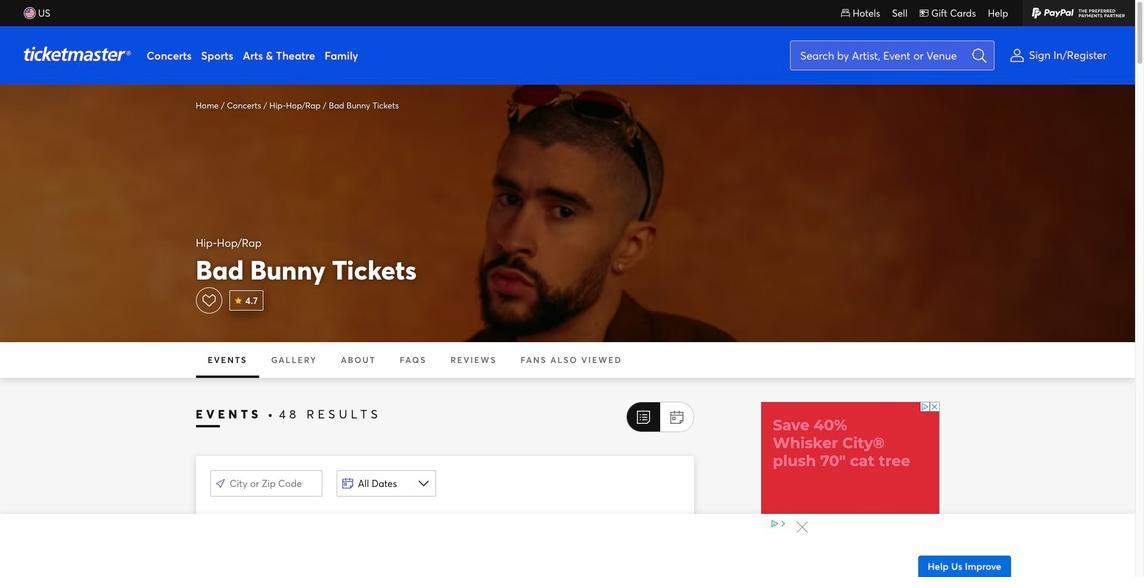Task type: describe. For each thing, give the bounding box(es) containing it.
City or Zip Code field
[[225, 470, 322, 497]]

none search field inside 'main navigation' 'element'
[[791, 41, 995, 70]]



Task type: locate. For each thing, give the bounding box(es) containing it.
paypal preferred payments partner image
[[1023, 0, 1136, 26]]

none field inside 'main navigation' 'element'
[[791, 41, 995, 70]]

main navigation element
[[0, 0, 1136, 85]]

Search for Artist, Event or Venue text field
[[791, 41, 966, 70]]

menu
[[142, 26, 776, 85]]

None field
[[791, 41, 995, 70]]

None search field
[[791, 41, 995, 70]]

menu inside 'main navigation' 'element'
[[142, 26, 776, 85]]

advertisement element
[[761, 402, 940, 551], [356, 519, 790, 572]]



Task type: vqa. For each thing, say whether or not it's contained in the screenshot.
second pm from left
no



